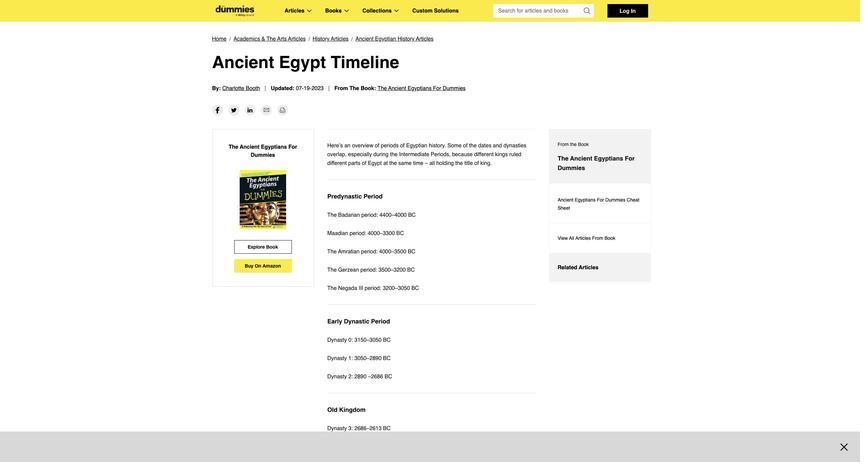 Task type: describe. For each thing, give the bounding box(es) containing it.
sheet
[[558, 206, 571, 211]]

amratian
[[338, 249, 360, 255]]

custom solutions link
[[413, 6, 459, 15]]

3150–3050
[[355, 338, 382, 344]]

bc right 3050–2890
[[383, 356, 391, 362]]

for inside "ancient egyptians for dummies cheat sheet"
[[598, 197, 605, 203]]

updated: 07-19-2023
[[271, 86, 324, 92]]

kings
[[496, 152, 508, 158]]

the badarian period: 4400–4000 bc
[[328, 212, 416, 219]]

academics & the arts articles link
[[234, 35, 306, 43]]

old
[[328, 407, 338, 414]]

from the book: the ancient egyptians for dummies
[[335, 86, 466, 92]]

2023
[[312, 86, 324, 92]]

predynastic period
[[328, 193, 383, 200]]

related articles
[[558, 265, 599, 271]]

articles right arts
[[288, 36, 306, 42]]

cheat
[[627, 197, 640, 203]]

the ancient egyptians for dummies inside tab
[[558, 155, 635, 172]]

period: for amratian
[[361, 249, 378, 255]]

arts
[[277, 36, 287, 42]]

history articles
[[313, 36, 349, 42]]

2:
[[349, 374, 353, 380]]

book inside the ancient egyptians for dummies tab
[[579, 142, 589, 147]]

&
[[262, 36, 265, 42]]

of up during at the left top of page
[[375, 143, 380, 149]]

explore book link
[[234, 241, 292, 254]]

parts
[[349, 160, 361, 167]]

for inside tab
[[625, 155, 635, 162]]

bc right 2686–2613
[[383, 426, 391, 432]]

kingdom
[[339, 407, 366, 414]]

explore
[[248, 244, 265, 250]]

negada
[[338, 286, 357, 292]]

–
[[425, 160, 428, 167]]

on
[[255, 263, 261, 269]]

periods
[[381, 143, 399, 149]]

bc right "3200–3050"
[[412, 286, 419, 292]]

log
[[620, 7, 630, 14]]

title
[[465, 160, 473, 167]]

early
[[328, 318, 343, 325]]

the inside tab
[[558, 155, 569, 162]]

the amratian period: 4000–3500 bc
[[328, 249, 416, 255]]

0 horizontal spatial different
[[328, 160, 347, 167]]

dynasty for dynasty 2: 2890 –2686 bc
[[328, 374, 347, 380]]

especially
[[348, 152, 372, 158]]

2686–2613
[[355, 426, 382, 432]]

of up because
[[464, 143, 468, 149]]

egypt inside here's an overview of periods of egyptian history. some of the dates and dynasties overlap, especially during the intermediate periods, because different kings ruled different parts of egypt at the same time – all holding the title of king.
[[368, 160, 382, 167]]

the inside the ancient egyptians for dummies tab
[[571, 142, 577, 147]]

collections
[[363, 8, 392, 14]]

because
[[453, 152, 473, 158]]

1 vertical spatial period
[[371, 318, 390, 325]]

from the book
[[558, 142, 589, 147]]

open collections list image
[[395, 10, 399, 12]]

king.
[[481, 160, 492, 167]]

dynasty for dynasty 3: 2686–2613 bc
[[328, 426, 347, 432]]

at
[[384, 160, 388, 167]]

the ancient egyptians for dummies link
[[378, 86, 466, 92]]

related articles button
[[550, 254, 651, 282]]

1 history from the left
[[313, 36, 330, 42]]

related articles tab
[[550, 254, 651, 282]]

log in
[[620, 7, 636, 14]]

articles inside 'link'
[[576, 236, 591, 241]]

bc right –2686
[[385, 374, 393, 380]]

booth
[[246, 86, 260, 92]]

same
[[399, 160, 412, 167]]

overlap,
[[328, 152, 347, 158]]

period: for gerzean
[[361, 267, 377, 273]]

articles left open article categories icon
[[285, 8, 305, 14]]

4000–3500
[[380, 249, 407, 255]]

dummies inside "ancient egyptians for dummies cheat sheet"
[[606, 197, 626, 203]]

related
[[558, 265, 578, 271]]

2 vertical spatial book
[[266, 244, 278, 250]]

view all articles from book
[[558, 236, 616, 241]]

ancient inside tab
[[571, 155, 593, 162]]

maadian
[[328, 231, 348, 237]]

in
[[632, 7, 636, 14]]

bc right 4000–3500
[[408, 249, 416, 255]]

egyptian inside here's an overview of periods of egyptian history. some of the dates and dynasties overlap, especially during the intermediate periods, because different kings ruled different parts of egypt at the same time – all holding the title of king.
[[407, 143, 428, 149]]

articles down custom
[[416, 36, 434, 42]]

maadian period: 4000–3300 bc
[[328, 231, 404, 237]]

old kingdom
[[328, 407, 366, 414]]

here's an overview of periods of egyptian history. some of the dates and dynasties overlap, especially during the intermediate periods, because different kings ruled different parts of egypt at the same time – all holding the title of king.
[[328, 143, 527, 167]]

overview
[[352, 143, 374, 149]]

period: right the maadian
[[350, 231, 367, 237]]

all
[[570, 236, 575, 241]]

dynastic
[[344, 318, 370, 325]]

egyptians inside tab
[[595, 155, 624, 162]]

and
[[493, 143, 502, 149]]

the ancient egyptians for dummies tab list
[[550, 129, 652, 284]]

2890
[[355, 374, 367, 380]]

ancient egyptian history articles
[[356, 36, 434, 42]]

early dynastic period
[[328, 318, 390, 325]]

07-
[[296, 86, 304, 92]]

badarian
[[338, 212, 360, 219]]

an
[[345, 143, 351, 149]]

3500–3200
[[379, 267, 406, 273]]

dummies inside tab
[[558, 165, 586, 172]]

1 horizontal spatial different
[[475, 152, 494, 158]]

history.
[[429, 143, 446, 149]]

the gerzean period: 3500–3200 bc
[[328, 267, 415, 273]]



Task type: locate. For each thing, give the bounding box(es) containing it.
logo image
[[212, 5, 258, 16]]

of right periods
[[401, 143, 405, 149]]

buy on amazon link
[[234, 260, 292, 273]]

0 horizontal spatial egypt
[[279, 52, 326, 72]]

dynasty left 0:
[[328, 338, 347, 344]]

Search for articles and books text field
[[494, 4, 581, 18]]

during
[[374, 152, 389, 158]]

book
[[579, 142, 589, 147], [605, 236, 616, 241], [266, 244, 278, 250]]

articles down books
[[331, 36, 349, 42]]

dynasty 2: 2890 –2686 bc
[[328, 374, 393, 380]]

dates
[[479, 143, 492, 149]]

period:
[[362, 212, 378, 219], [350, 231, 367, 237], [361, 249, 378, 255], [361, 267, 377, 273], [365, 286, 382, 292]]

solutions
[[434, 8, 459, 14]]

dynasty 0: 3150–3050 bc
[[328, 338, 391, 344]]

egypt left at
[[368, 160, 382, 167]]

view all articles from book link
[[550, 224, 651, 254]]

2 history from the left
[[398, 36, 415, 42]]

1 horizontal spatial book
[[579, 142, 589, 147]]

gerzean
[[338, 267, 359, 273]]

articles right related
[[579, 265, 599, 271]]

4 dynasty from the top
[[328, 426, 347, 432]]

ancient
[[356, 36, 374, 42], [212, 52, 274, 72], [389, 86, 407, 92], [240, 144, 260, 150], [571, 155, 593, 162], [558, 197, 574, 203]]

period: for badarian
[[362, 212, 378, 219]]

articles right all
[[576, 236, 591, 241]]

of
[[375, 143, 380, 149], [401, 143, 405, 149], [464, 143, 468, 149], [362, 160, 367, 167], [475, 160, 479, 167]]

1:
[[349, 356, 353, 362]]

dummies
[[443, 86, 466, 92], [251, 152, 275, 158], [558, 165, 586, 172], [606, 197, 626, 203]]

0 horizontal spatial from
[[335, 86, 348, 92]]

2 horizontal spatial book
[[605, 236, 616, 241]]

3:
[[349, 426, 353, 432]]

egyptian
[[375, 36, 397, 42], [407, 143, 428, 149]]

2 vertical spatial from
[[593, 236, 604, 241]]

1 horizontal spatial the ancient egyptians for dummies
[[558, 155, 635, 172]]

updated:
[[271, 86, 295, 92]]

3050–2890
[[355, 356, 382, 362]]

book:
[[361, 86, 376, 92]]

view
[[558, 236, 568, 241]]

from for from the book
[[558, 142, 569, 147]]

amazon
[[263, 263, 281, 269]]

egyptians inside "ancient egyptians for dummies cheat sheet"
[[575, 197, 596, 203]]

bc right 3500–3200
[[408, 267, 415, 273]]

ancient egyptians for dummies cheat sheet link
[[550, 185, 651, 224]]

book inside 'link'
[[605, 236, 616, 241]]

dynasty for dynasty 0: 3150–3050 bc
[[328, 338, 347, 344]]

3200–3050
[[383, 286, 410, 292]]

ancient egyptians for dummies cheat sheet
[[558, 197, 640, 211]]

1 vertical spatial different
[[328, 160, 347, 167]]

ancient inside "ancient egyptians for dummies cheat sheet"
[[558, 197, 574, 203]]

iii
[[359, 286, 364, 292]]

timeline
[[331, 52, 400, 72]]

0:
[[349, 338, 353, 344]]

dynasty left 3: on the bottom of page
[[328, 426, 347, 432]]

from inside 'link'
[[593, 236, 604, 241]]

cookie consent banner dialog
[[0, 438, 861, 463]]

0 horizontal spatial egyptian
[[375, 36, 397, 42]]

period: up the gerzean period: 3500–3200 bc
[[361, 249, 378, 255]]

4400–4000
[[380, 212, 407, 219]]

dynasty 1: 3050–2890 bc
[[328, 356, 391, 362]]

history down the open collections list icon
[[398, 36, 415, 42]]

1 horizontal spatial egypt
[[368, 160, 382, 167]]

bc right 4400–4000 in the top of the page
[[409, 212, 416, 219]]

open article categories image
[[307, 10, 312, 12]]

1 dynasty from the top
[[328, 338, 347, 344]]

1 vertical spatial egyptian
[[407, 143, 428, 149]]

0 vertical spatial from
[[335, 86, 348, 92]]

2 horizontal spatial from
[[593, 236, 604, 241]]

0 vertical spatial different
[[475, 152, 494, 158]]

buy on amazon
[[245, 263, 281, 269]]

from for from the book: the ancient egyptians for dummies
[[335, 86, 348, 92]]

0 vertical spatial period
[[364, 193, 383, 200]]

predynastic
[[328, 193, 362, 200]]

3 dynasty from the top
[[328, 374, 347, 380]]

explore book
[[248, 244, 278, 250]]

1 vertical spatial book
[[605, 236, 616, 241]]

holding
[[437, 160, 454, 167]]

from
[[335, 86, 348, 92], [558, 142, 569, 147], [593, 236, 604, 241]]

0 vertical spatial egypt
[[279, 52, 326, 72]]

0 vertical spatial egyptian
[[375, 36, 397, 42]]

ancient egypt timeline
[[212, 52, 400, 72]]

custom solutions
[[413, 8, 459, 14]]

custom
[[413, 8, 433, 14]]

of right title
[[475, 160, 479, 167]]

of down especially
[[362, 160, 367, 167]]

group
[[494, 4, 594, 18]]

19-
[[304, 86, 312, 92]]

different down "overlap,"
[[328, 160, 347, 167]]

0 horizontal spatial history
[[313, 36, 330, 42]]

period up the badarian period: 4400–4000 bc
[[364, 193, 383, 200]]

ancient egyptian history articles link
[[356, 35, 434, 43]]

bc right 4000–3300
[[397, 231, 404, 237]]

dynasty left 2:
[[328, 374, 347, 380]]

dynasty left 1:
[[328, 356, 347, 362]]

books
[[325, 8, 342, 14]]

the negada iii period: 3200–3050 bc
[[328, 286, 419, 292]]

the
[[571, 142, 577, 147], [470, 143, 477, 149], [390, 152, 398, 158], [390, 160, 397, 167], [456, 160, 463, 167]]

book image image
[[240, 170, 287, 230]]

open book categories image
[[345, 10, 349, 12]]

1 vertical spatial from
[[558, 142, 569, 147]]

different down dates
[[475, 152, 494, 158]]

history articles link
[[313, 35, 349, 43]]

by: charlotte booth
[[212, 86, 260, 92]]

articles inside button
[[579, 265, 599, 271]]

here's
[[328, 143, 343, 149]]

the ancient egyptians for dummies tab
[[550, 130, 651, 184]]

egyptian up intermediate in the left of the page
[[407, 143, 428, 149]]

0 horizontal spatial book
[[266, 244, 278, 250]]

history
[[313, 36, 330, 42], [398, 36, 415, 42]]

1 horizontal spatial from
[[558, 142, 569, 147]]

period up 3150–3050
[[371, 318, 390, 325]]

period: right iii
[[365, 286, 382, 292]]

log in link
[[608, 4, 649, 18]]

dynasty for dynasty 1: 3050–2890 bc
[[328, 356, 347, 362]]

4000–3300
[[368, 231, 395, 237]]

by:
[[212, 86, 221, 92]]

academics
[[234, 36, 260, 42]]

egypt up 07- in the top left of the page
[[279, 52, 326, 72]]

period: up maadian period: 4000–3300 bc
[[362, 212, 378, 219]]

periods,
[[431, 152, 451, 158]]

the ancient egyptians for dummies
[[229, 144, 297, 158], [558, 155, 635, 172]]

history up the ancient egypt timeline
[[313, 36, 330, 42]]

1 vertical spatial egypt
[[368, 160, 382, 167]]

the
[[267, 36, 276, 42], [350, 86, 359, 92], [378, 86, 387, 92], [229, 144, 239, 150], [558, 155, 569, 162], [328, 212, 337, 219], [328, 249, 337, 255], [328, 267, 337, 273], [328, 286, 337, 292]]

home link
[[212, 35, 227, 43]]

intermediate
[[399, 152, 430, 158]]

1 horizontal spatial history
[[398, 36, 415, 42]]

period: down the amratian period: 4000–3500 bc
[[361, 267, 377, 273]]

academics & the arts articles
[[234, 36, 306, 42]]

0 vertical spatial book
[[579, 142, 589, 147]]

time
[[414, 160, 424, 167]]

charlotte
[[223, 86, 245, 92]]

egyptian down the collections
[[375, 36, 397, 42]]

bc right 3150–3050
[[383, 338, 391, 344]]

–2686
[[368, 374, 383, 380]]

dynasty
[[328, 338, 347, 344], [328, 356, 347, 362], [328, 374, 347, 380], [328, 426, 347, 432]]

1 horizontal spatial egyptian
[[407, 143, 428, 149]]

0 horizontal spatial the ancient egyptians for dummies
[[229, 144, 297, 158]]

dynasties
[[504, 143, 527, 149]]

all
[[430, 160, 435, 167]]

different
[[475, 152, 494, 158], [328, 160, 347, 167]]

2 dynasty from the top
[[328, 356, 347, 362]]

articles
[[285, 8, 305, 14], [288, 36, 306, 42], [331, 36, 349, 42], [416, 36, 434, 42], [576, 236, 591, 241], [579, 265, 599, 271]]

from inside the ancient egyptians for dummies tab
[[558, 142, 569, 147]]



Task type: vqa. For each thing, say whether or not it's contained in the screenshot.
"Dummies" in the Laptops For Seniors For Dummies Cheat Sheet Link
no



